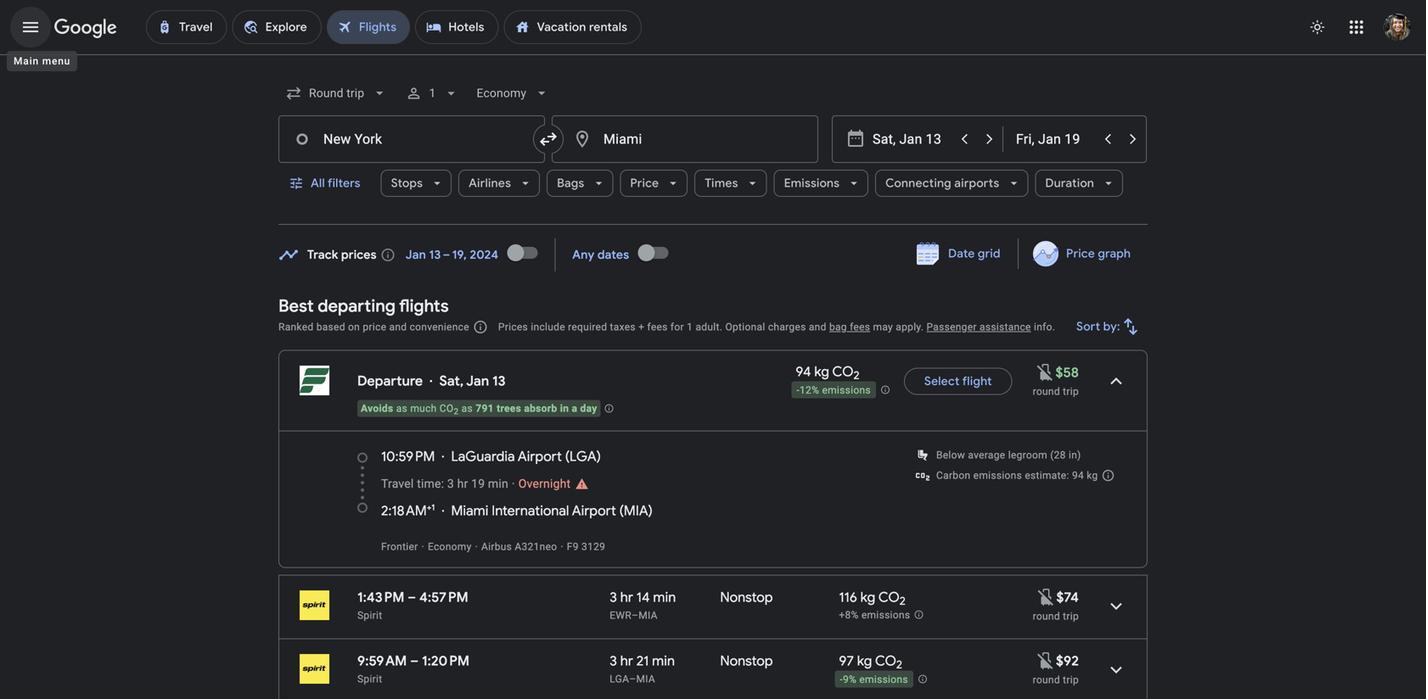 Task type: locate. For each thing, give the bounding box(es) containing it.
prices include required taxes + fees for 1 adult. optional charges and bag fees may apply. passenger assistance
[[498, 321, 1032, 333]]

airport up 3129 in the left bottom of the page
[[572, 503, 616, 520]]

price
[[630, 176, 659, 191], [1066, 246, 1095, 262]]

0 vertical spatial trip
[[1063, 386, 1079, 398]]

jan left 13
[[466, 373, 489, 390]]

fees
[[648, 321, 668, 333], [850, 321, 871, 333]]

1 this price for this flight doesn't include overhead bin access. if you need a carry-on bag, use the bags filter to update prices. image from the top
[[1036, 587, 1057, 608]]

– right 1:43 pm
[[408, 589, 416, 607]]

0 horizontal spatial  image
[[475, 541, 478, 553]]

3 up ewr
[[610, 589, 617, 607]]

94 up 12%
[[796, 363, 811, 381]]

1 round from the top
[[1033, 386, 1061, 398]]

find the best price region
[[279, 233, 1148, 283]]

1 and from the left
[[389, 321, 407, 333]]

0 horizontal spatial and
[[389, 321, 407, 333]]

$74
[[1057, 589, 1079, 607]]

trip for $92
[[1063, 675, 1079, 687]]

 image down the laguardia airport ( lga )
[[512, 477, 515, 491]]

3 for 1:20 pm
[[610, 653, 617, 670]]

- down 94 kg co 2
[[797, 385, 800, 397]]

– down "14"
[[632, 610, 639, 622]]

2 trip from the top
[[1063, 611, 1079, 623]]

min inside 3 hr 14 min ewr – mia
[[653, 589, 676, 607]]

0 vertical spatial round trip
[[1033, 386, 1079, 398]]

2 vertical spatial hr
[[621, 653, 634, 670]]

0 vertical spatial nonstop
[[720, 589, 773, 607]]

kg inside "116 kg co 2"
[[861, 589, 876, 607]]

for
[[671, 321, 684, 333]]

mia inside 3 hr 14 min ewr – mia
[[639, 610, 658, 622]]

1 vertical spatial hr
[[621, 589, 634, 607]]

flight details. leaves newark liberty international airport at 1:43 pm on saturday, january 13 and arrives at miami international airport at 4:57 pm on saturday, january 13. image
[[1096, 586, 1137, 627]]

2 vertical spatial round
[[1033, 675, 1061, 687]]

price right the bags popup button
[[630, 176, 659, 191]]

Arrival time: 4:57 PM. text field
[[420, 589, 469, 607]]

0 vertical spatial -
[[797, 385, 800, 397]]

2 for 94
[[854, 369, 860, 383]]

hr for 3 hr 21 min
[[621, 653, 634, 670]]

+ down the time:
[[427, 503, 432, 513]]

None field
[[279, 78, 395, 109], [470, 78, 557, 109], [279, 78, 395, 109], [470, 78, 557, 109]]

leaves newark liberty international airport at 1:43 pm on saturday, january 13 and arrives at miami international airport at 4:57 pm on saturday, january 13. element
[[358, 589, 469, 607]]

0 vertical spatial spirit
[[358, 610, 383, 622]]

- down '97'
[[840, 674, 843, 686]]

round down $92 text box
[[1033, 675, 1061, 687]]

price inside popup button
[[630, 176, 659, 191]]

0 horizontal spatial +
[[427, 503, 432, 513]]

1 vertical spatial nonstop
[[720, 653, 773, 670]]

Arrival time: 2:18 AM on  Sunday, January 14. text field
[[381, 503, 435, 520]]

0 horizontal spatial jan
[[406, 248, 426, 263]]

spirit down the 1:43 pm text field
[[358, 610, 383, 622]]

1 nonstop from the top
[[720, 589, 773, 607]]

hr inside 3 hr 21 min lga – mia
[[621, 653, 634, 670]]

f9
[[567, 541, 579, 553]]

price graph
[[1066, 246, 1131, 262]]

this price for this flight doesn't include overhead bin access. if you need a carry-on bag, use the bags filter to update prices. image left flight details. leaves laguardia airport at 9:59 am on saturday, january 13 and arrives at miami international airport at 1:20 pm on saturday, january 13. "image"
[[1036, 651, 1056, 672]]

trip
[[1063, 386, 1079, 398], [1063, 611, 1079, 623], [1063, 675, 1079, 687]]

hr left the 19
[[457, 477, 468, 491]]

3 round from the top
[[1033, 675, 1061, 687]]

mia inside 3 hr 21 min lga – mia
[[636, 674, 656, 686]]

round for $58
[[1033, 386, 1061, 398]]

total duration 3 hr 14 min. element
[[610, 589, 720, 609]]

1 vertical spatial (
[[620, 503, 624, 520]]

change appearance image
[[1298, 7, 1338, 48]]

2 vertical spatial round trip
[[1033, 675, 1079, 687]]

1 vertical spatial this price for this flight doesn't include overhead bin access. if you need a carry-on bag, use the bags filter to update prices. image
[[1036, 651, 1056, 672]]

94 kg co 2
[[796, 363, 860, 383]]

– inside 3 hr 14 min ewr – mia
[[632, 610, 639, 622]]

price left graph
[[1066, 246, 1095, 262]]

1 spirit from the top
[[358, 610, 383, 622]]

0 horizontal spatial lga
[[570, 448, 597, 466]]

and left the bag
[[809, 321, 827, 333]]

1 vertical spatial nonstop flight. element
[[720, 653, 773, 673]]

2 up -12% emissions
[[854, 369, 860, 383]]

1 vertical spatial trip
[[1063, 611, 1079, 623]]

this price for this flight doesn't include overhead bin access. if you need a carry-on bag, use the bags filter to update prices. image
[[1036, 587, 1057, 608], [1036, 651, 1056, 672]]

co up -9% emissions
[[876, 653, 897, 670]]

0 vertical spatial price
[[630, 176, 659, 191]]

filters
[[328, 176, 361, 191]]

1 horizontal spatial airport
[[572, 503, 616, 520]]

co right much
[[440, 403, 454, 415]]

1 vertical spatial lga
[[610, 674, 630, 686]]

9:59 am – 1:20 pm spirit
[[358, 653, 470, 686]]

learn more about tracked prices image
[[380, 248, 396, 263]]

airport
[[518, 448, 562, 466], [572, 503, 616, 520]]

ewr
[[610, 610, 632, 622]]

select
[[925, 374, 960, 389]]

ranked based on price and convenience
[[279, 321, 470, 333]]

+
[[639, 321, 645, 333], [427, 503, 432, 513]]

12%
[[800, 385, 820, 397]]

estimate:
[[1025, 470, 1070, 482]]

co inside the 97 kg co 2
[[876, 653, 897, 670]]

spirit
[[358, 610, 383, 622], [358, 674, 383, 686]]

1 vertical spatial mia
[[639, 610, 658, 622]]

fees left for
[[648, 321, 668, 333]]

1 vertical spatial jan
[[466, 373, 489, 390]]

+8%
[[839, 610, 859, 622]]

+ right taxes
[[639, 321, 645, 333]]

1 horizontal spatial fees
[[850, 321, 871, 333]]

in)
[[1069, 450, 1082, 462]]

avoids as much co2 as 791 trees absorb in a day. learn more about this calculation. image
[[604, 404, 614, 414]]

lga inside 3 hr 21 min lga – mia
[[610, 674, 630, 686]]

3 inside 3 hr 21 min lga – mia
[[610, 653, 617, 670]]

convenience
[[410, 321, 470, 333]]

1 vertical spatial 94
[[1073, 470, 1085, 482]]

0 vertical spatial min
[[488, 477, 509, 491]]

2 vertical spatial 3
[[610, 653, 617, 670]]

1
[[429, 86, 436, 100], [687, 321, 693, 333], [432, 503, 435, 513]]

0 vertical spatial hr
[[457, 477, 468, 491]]

– down 'total duration 3 hr 21 min.' element
[[630, 674, 636, 686]]

this price for this flight doesn't include overhead bin access. if you need a carry-on bag, use the bags filter to update prices. image for $92
[[1036, 651, 1056, 672]]

1 vertical spatial spirit
[[358, 674, 383, 686]]

this price for this flight doesn't include overhead bin access. if you need a carry-on bag, use the bags filter to update prices. image up $92
[[1036, 587, 1057, 608]]

1 vertical spatial round
[[1033, 611, 1061, 623]]

1 horizontal spatial (
[[620, 503, 624, 520]]

0 horizontal spatial -
[[797, 385, 800, 397]]

2
[[854, 369, 860, 383], [454, 407, 459, 417], [900, 595, 906, 609], [897, 658, 903, 673]]

0 vertical spatial nonstop flight. element
[[720, 589, 773, 609]]

1:43 pm – 4:57 pm spirit
[[358, 589, 469, 622]]

round trip down $92 text box
[[1033, 675, 1079, 687]]

2 left 791
[[454, 407, 459, 417]]

4:57 pm
[[420, 589, 469, 607]]

2 spirit from the top
[[358, 674, 383, 686]]

0 vertical spatial 1
[[429, 86, 436, 100]]

co up -12% emissions
[[833, 363, 854, 381]]

0 vertical spatial round
[[1033, 386, 1061, 398]]

min right 21
[[652, 653, 675, 670]]

sat, jan 13
[[440, 373, 506, 390]]

2 round from the top
[[1033, 611, 1061, 623]]

nonstop for 3 hr 21 min
[[720, 653, 773, 670]]

1 horizontal spatial lga
[[610, 674, 630, 686]]

0 vertical spatial 94
[[796, 363, 811, 381]]

hr inside 3 hr 14 min ewr – mia
[[621, 589, 634, 607]]

all filters
[[311, 176, 361, 191]]

- for 97
[[840, 674, 843, 686]]

2 round trip from the top
[[1033, 611, 1079, 623]]

0 vertical spatial mia
[[624, 503, 649, 520]]

None search field
[[279, 73, 1148, 225]]

1 horizontal spatial as
[[462, 403, 473, 415]]

1 vertical spatial min
[[653, 589, 676, 607]]

best departing flights main content
[[279, 233, 1148, 700]]

spirit inside 1:43 pm – 4:57 pm spirit
[[358, 610, 383, 622]]

0 horizontal spatial fees
[[648, 321, 668, 333]]

1 round trip from the top
[[1033, 386, 1079, 398]]

3 hr 21 min lga – mia
[[610, 653, 675, 686]]

spirit inside 9:59 am – 1:20 pm spirit
[[358, 674, 383, 686]]

0 horizontal spatial airport
[[518, 448, 562, 466]]

1 horizontal spatial 94
[[1073, 470, 1085, 482]]

1 vertical spatial 1
[[687, 321, 693, 333]]

1 fees from the left
[[648, 321, 668, 333]]

frontier
[[381, 541, 418, 553]]

0 horizontal spatial as
[[396, 403, 408, 415]]

spirit down the '9:59 am'
[[358, 674, 383, 686]]

2 inside "116 kg co 2"
[[900, 595, 906, 609]]

much
[[410, 403, 437, 415]]

 image left 'airbus' at the bottom of the page
[[475, 541, 478, 553]]

94
[[796, 363, 811, 381], [1073, 470, 1085, 482]]

price for price graph
[[1066, 246, 1095, 262]]

and right price
[[389, 321, 407, 333]]

-
[[797, 385, 800, 397], [840, 674, 843, 686]]

1 nonstop flight. element from the top
[[720, 589, 773, 609]]

emissions
[[822, 385, 871, 397], [974, 470, 1023, 482], [862, 610, 911, 622], [860, 674, 909, 686]]

3 inside 3 hr 14 min ewr – mia
[[610, 589, 617, 607]]

1 trip from the top
[[1063, 386, 1079, 398]]

hr left 21
[[621, 653, 634, 670]]

kg inside the 97 kg co 2
[[858, 653, 873, 670]]

2 nonstop from the top
[[720, 653, 773, 670]]

2 inside 94 kg co 2
[[854, 369, 860, 383]]

spirit for 9:59 am
[[358, 674, 383, 686]]

price inside price graph button
[[1066, 246, 1095, 262]]

2 this price for this flight doesn't include overhead bin access. if you need a carry-on bag, use the bags filter to update prices. image from the top
[[1036, 651, 1056, 672]]

emissions down the 97 kg co 2
[[860, 674, 909, 686]]

travel
[[381, 477, 414, 491]]

0 horizontal spatial )
[[597, 448, 601, 466]]

kg up +8% emissions
[[861, 589, 876, 607]]

flights
[[399, 296, 449, 317]]

1 horizontal spatial  image
[[512, 477, 515, 491]]

time:
[[417, 477, 444, 491]]

(28
[[1051, 450, 1066, 462]]

13 – 19,
[[429, 248, 467, 263]]

based
[[317, 321, 345, 333]]

+8% emissions
[[839, 610, 911, 622]]

1 horizontal spatial and
[[809, 321, 827, 333]]

learn more about ranking image
[[473, 320, 488, 335]]

0 vertical spatial )
[[597, 448, 601, 466]]

lga down 'total duration 3 hr 21 min.' element
[[610, 674, 630, 686]]

0 vertical spatial lga
[[570, 448, 597, 466]]

(
[[565, 448, 570, 466], [620, 503, 624, 520]]

spirit for 1:43 pm
[[358, 610, 383, 622]]

1 horizontal spatial -
[[840, 674, 843, 686]]

kg up -12% emissions
[[815, 363, 830, 381]]

below average legroom (28 in)
[[937, 450, 1082, 462]]

a
[[572, 403, 578, 415]]

1 vertical spatial round trip
[[1033, 611, 1079, 623]]

2 up +8% emissions
[[900, 595, 906, 609]]

round trip for $58
[[1033, 386, 1079, 398]]

0 horizontal spatial (
[[565, 448, 570, 466]]

round trip for $74
[[1033, 611, 1079, 623]]

miami
[[451, 503, 489, 520]]

– left arrival time: 1:20 pm. text field
[[410, 653, 419, 670]]

as
[[396, 403, 408, 415], [462, 403, 473, 415]]

None text field
[[279, 115, 545, 163], [552, 115, 819, 163], [279, 115, 545, 163], [552, 115, 819, 163]]

1 horizontal spatial price
[[1066, 246, 1095, 262]]

3 right the time:
[[447, 477, 454, 491]]

trip down $92 text box
[[1063, 675, 1079, 687]]

0 horizontal spatial 94
[[796, 363, 811, 381]]

trip for $58
[[1063, 386, 1079, 398]]

co inside "116 kg co 2"
[[879, 589, 900, 607]]

round down $74
[[1033, 611, 1061, 623]]

0 horizontal spatial price
[[630, 176, 659, 191]]

co up +8% emissions
[[879, 589, 900, 607]]

1 inside the "1" popup button
[[429, 86, 436, 100]]

2 nonstop flight. element from the top
[[720, 653, 773, 673]]

co inside 94 kg co 2
[[833, 363, 854, 381]]

1 vertical spatial -
[[840, 674, 843, 686]]

as left much
[[396, 403, 408, 415]]

2 vertical spatial 1
[[432, 503, 435, 513]]

emissions down 94 kg co 2
[[822, 385, 871, 397]]

kg inside 94 kg co 2
[[815, 363, 830, 381]]

track
[[307, 248, 338, 263]]

round down this price for this flight doesn't include overhead bin access. if you need a carry-on bag, use the bags filter to update prices. image on the bottom right of the page
[[1033, 386, 1061, 398]]

1 vertical spatial price
[[1066, 246, 1095, 262]]

3 left 21
[[610, 653, 617, 670]]

fees right the bag
[[850, 321, 871, 333]]

3 round trip from the top
[[1033, 675, 1079, 687]]

0 vertical spatial this price for this flight doesn't include overhead bin access. if you need a carry-on bag, use the bags filter to update prices. image
[[1036, 587, 1057, 608]]

as left 791
[[462, 403, 473, 415]]

date grid button
[[905, 239, 1015, 269]]

2 up -9% emissions
[[897, 658, 903, 673]]

kg right estimate:
[[1087, 470, 1099, 482]]

trip down $74
[[1063, 611, 1079, 623]]

– inside 3 hr 21 min lga – mia
[[630, 674, 636, 686]]

 image
[[512, 477, 515, 491], [475, 541, 478, 553]]

1 vertical spatial +
[[427, 503, 432, 513]]

nonstop flight. element for 3 hr 21 min
[[720, 653, 773, 673]]

1:43 pm
[[358, 589, 405, 607]]

3 trip from the top
[[1063, 675, 1079, 687]]

2 vertical spatial trip
[[1063, 675, 1079, 687]]

price graph button
[[1022, 239, 1145, 269]]

hr left "14"
[[621, 589, 634, 607]]

laguardia
[[451, 448, 515, 466]]

2 inside the 97 kg co 2
[[897, 658, 903, 673]]

economy
[[428, 541, 472, 553]]

carbon emissions estimate: 94 kg
[[937, 470, 1099, 482]]

min right "14"
[[653, 589, 676, 607]]

ranked
[[279, 321, 314, 333]]

kg right '97'
[[858, 653, 873, 670]]

1 horizontal spatial +
[[639, 321, 645, 333]]

leaves laguardia airport at 9:59 am on saturday, january 13 and arrives at miami international airport at 1:20 pm on saturday, january 13. element
[[358, 653, 470, 670]]

0 vertical spatial jan
[[406, 248, 426, 263]]

1 horizontal spatial )
[[649, 503, 653, 520]]

and
[[389, 321, 407, 333], [809, 321, 827, 333]]

round trip down this price for this flight doesn't include overhead bin access. if you need a carry-on bag, use the bags filter to update prices. image on the bottom right of the page
[[1033, 386, 1079, 398]]

21
[[637, 653, 649, 670]]

1 vertical spatial 3
[[610, 589, 617, 607]]

lga up 'overnight'
[[570, 448, 597, 466]]

0 vertical spatial airport
[[518, 448, 562, 466]]

min inside 3 hr 21 min lga – mia
[[652, 653, 675, 670]]

round
[[1033, 386, 1061, 398], [1033, 611, 1061, 623], [1033, 675, 1061, 687]]

bag
[[830, 321, 847, 333]]

kg for 116
[[861, 589, 876, 607]]

charges
[[768, 321, 806, 333]]

flight details. leaves laguardia airport at 9:59 am on saturday, january 13 and arrives at miami international airport at 1:20 pm on saturday, january 13. image
[[1096, 650, 1137, 691]]

min right the 19
[[488, 477, 509, 491]]

emissions down "116 kg co 2"
[[862, 610, 911, 622]]

nonstop flight. element
[[720, 589, 773, 609], [720, 653, 773, 673]]

price
[[363, 321, 387, 333]]

94 down the in)
[[1073, 470, 1085, 482]]

2 vertical spatial min
[[652, 653, 675, 670]]

round for $74
[[1033, 611, 1061, 623]]

0 vertical spatial  image
[[512, 477, 515, 491]]

round trip down $74
[[1033, 611, 1079, 623]]

airport up 'overnight'
[[518, 448, 562, 466]]

kg for 94
[[815, 363, 830, 381]]

116
[[839, 589, 858, 607]]

2 vertical spatial mia
[[636, 674, 656, 686]]

1 vertical spatial )
[[649, 503, 653, 520]]

jan right learn more about tracked prices image
[[406, 248, 426, 263]]

none search field containing all filters
[[279, 73, 1148, 225]]

- for 94
[[797, 385, 800, 397]]

trip down $58
[[1063, 386, 1079, 398]]



Task type: describe. For each thing, give the bounding box(es) containing it.
co inside 'avoids as much co 2 as 791 trees absorb in a day'
[[440, 403, 454, 415]]

$58
[[1056, 364, 1079, 382]]

3129
[[582, 541, 606, 553]]

nonstop flight. element for 3 hr 14 min
[[720, 589, 773, 609]]

74 US dollars text field
[[1057, 589, 1079, 607]]

sort by: button
[[1070, 307, 1148, 347]]

1 as from the left
[[396, 403, 408, 415]]

best
[[279, 296, 314, 317]]

58 US dollars text field
[[1056, 364, 1079, 382]]

2024
[[470, 248, 499, 263]]

2:18 am
[[381, 503, 427, 520]]

1 button
[[399, 73, 467, 114]]

airbus
[[482, 541, 512, 553]]

bags button
[[547, 163, 613, 204]]

2 for 97
[[897, 658, 903, 673]]

1 horizontal spatial jan
[[466, 373, 489, 390]]

travel time: 3 hr 19 min
[[381, 477, 509, 491]]

1 vertical spatial airport
[[572, 503, 616, 520]]

14
[[637, 589, 650, 607]]

price for price
[[630, 176, 659, 191]]

may
[[873, 321, 893, 333]]

jan 13 – 19, 2024
[[406, 248, 499, 263]]

price button
[[620, 163, 688, 204]]

stops
[[391, 176, 423, 191]]

9:59 am
[[358, 653, 407, 670]]

co for 116
[[879, 589, 900, 607]]

include
[[531, 321, 565, 333]]

0 vertical spatial (
[[565, 448, 570, 466]]

stops button
[[381, 163, 452, 204]]

92 US dollars text field
[[1056, 653, 1079, 670]]

by:
[[1104, 319, 1121, 335]]

emissions
[[784, 176, 840, 191]]

13
[[493, 373, 506, 390]]

97 kg co 2
[[839, 653, 903, 673]]

1 inside 2:18 am + 1
[[432, 503, 435, 513]]

bag fees button
[[830, 321, 871, 333]]

on
[[348, 321, 360, 333]]

co for 97
[[876, 653, 897, 670]]

all filters button
[[279, 163, 374, 204]]

2 as from the left
[[462, 403, 473, 415]]

emissions button
[[774, 163, 869, 204]]

Departure time: 1:43 PM. text field
[[358, 589, 405, 607]]

any dates
[[573, 248, 630, 263]]

avoids as much co 2 as 791 trees absorb in a day
[[361, 403, 597, 417]]

2:18 am + 1
[[381, 503, 435, 520]]

791
[[476, 403, 494, 415]]

duration button
[[1036, 163, 1124, 204]]

carbon emissions estimate: 94 kilograms element
[[937, 470, 1099, 482]]

f9 3129
[[567, 541, 606, 553]]

Arrival time: 1:20 PM. text field
[[422, 653, 470, 670]]

0 vertical spatial 3
[[447, 477, 454, 491]]

loading results progress bar
[[0, 54, 1427, 58]]

swap origin and destination. image
[[538, 129, 559, 149]]

+ inside 2:18 am + 1
[[427, 503, 432, 513]]

2 for 116
[[900, 595, 906, 609]]

116 kg co 2
[[839, 589, 906, 609]]

a321neo
[[515, 541, 557, 553]]

track prices
[[307, 248, 377, 263]]

1 vertical spatial  image
[[475, 541, 478, 553]]

assistance
[[980, 321, 1032, 333]]

sort
[[1077, 319, 1101, 335]]

Return text field
[[1017, 116, 1095, 162]]

international
[[492, 503, 569, 520]]

2 and from the left
[[809, 321, 827, 333]]

bags
[[557, 176, 585, 191]]

prices
[[341, 248, 377, 263]]

date grid
[[949, 246, 1001, 262]]

grid
[[978, 246, 1001, 262]]

3 for 4:57 pm
[[610, 589, 617, 607]]

any
[[573, 248, 595, 263]]

airports
[[955, 176, 1000, 191]]

select flight button
[[904, 361, 1013, 402]]

connecting airports
[[886, 176, 1000, 191]]

all
[[311, 176, 325, 191]]

dates
[[598, 248, 630, 263]]

– inside 9:59 am – 1:20 pm spirit
[[410, 653, 419, 670]]

Departure time: 10:59 PM. text field
[[381, 448, 435, 466]]

required
[[568, 321, 607, 333]]

connecting airports button
[[876, 163, 1029, 204]]

departure
[[358, 373, 423, 390]]

this price for this flight doesn't include overhead bin access. if you need a carry-on bag, use the bags filter to update prices. image for $74
[[1036, 587, 1057, 608]]

optional
[[726, 321, 766, 333]]

emissions down below average legroom (28 in) in the bottom right of the page
[[974, 470, 1023, 482]]

1:20 pm
[[422, 653, 470, 670]]

trip for $74
[[1063, 611, 1079, 623]]

apply.
[[896, 321, 924, 333]]

airlines button
[[459, 163, 540, 204]]

10:59 pm
[[381, 448, 435, 466]]

97
[[839, 653, 854, 670]]

total duration 3 hr 21 min. element
[[610, 653, 720, 673]]

date
[[949, 246, 975, 262]]

9%
[[843, 674, 857, 686]]

departing
[[318, 296, 396, 317]]

in
[[560, 403, 569, 415]]

19
[[471, 477, 485, 491]]

0 vertical spatial +
[[639, 321, 645, 333]]

times
[[705, 176, 739, 191]]

-9% emissions
[[840, 674, 909, 686]]

round for $92
[[1033, 675, 1061, 687]]

nonstop for 3 hr 14 min
[[720, 589, 773, 607]]

duration
[[1046, 176, 1095, 191]]

below
[[937, 450, 966, 462]]

adult.
[[696, 321, 723, 333]]

airlines
[[469, 176, 511, 191]]

2 fees from the left
[[850, 321, 871, 333]]

– inside 1:43 pm – 4:57 pm spirit
[[408, 589, 416, 607]]

kg for 97
[[858, 653, 873, 670]]

times button
[[695, 163, 767, 204]]

hr for 3 hr 14 min
[[621, 589, 634, 607]]

94 inside 94 kg co 2
[[796, 363, 811, 381]]

mia for 14
[[639, 610, 658, 622]]

trees
[[497, 403, 521, 415]]

2 inside 'avoids as much co 2 as 791 trees absorb in a day'
[[454, 407, 459, 417]]

legroom
[[1009, 450, 1048, 462]]

select flight
[[925, 374, 992, 389]]

min for 3 hr 14 min
[[653, 589, 676, 607]]

main menu image
[[20, 17, 41, 37]]

jan inside find the best price region
[[406, 248, 426, 263]]

miami international airport ( mia )
[[451, 503, 653, 520]]

Departure text field
[[873, 116, 951, 162]]

co for 94
[[833, 363, 854, 381]]

mia for 21
[[636, 674, 656, 686]]

flight
[[963, 374, 992, 389]]

laguardia airport ( lga )
[[451, 448, 601, 466]]

this price for this flight doesn't include overhead bin access. if you need a carry-on bag, use the bags filter to update prices. image
[[1036, 362, 1056, 383]]

round trip for $92
[[1033, 675, 1079, 687]]

sort by:
[[1077, 319, 1121, 335]]

graph
[[1098, 246, 1131, 262]]

overnight
[[519, 477, 571, 491]]

min for 3 hr 21 min
[[652, 653, 675, 670]]

Departure time: 9:59 AM. text field
[[358, 653, 407, 670]]

sat,
[[440, 373, 464, 390]]



Task type: vqa. For each thing, say whether or not it's contained in the screenshot.
2531 Broad St, Sumter, Sc 29150 BUTTON
no



